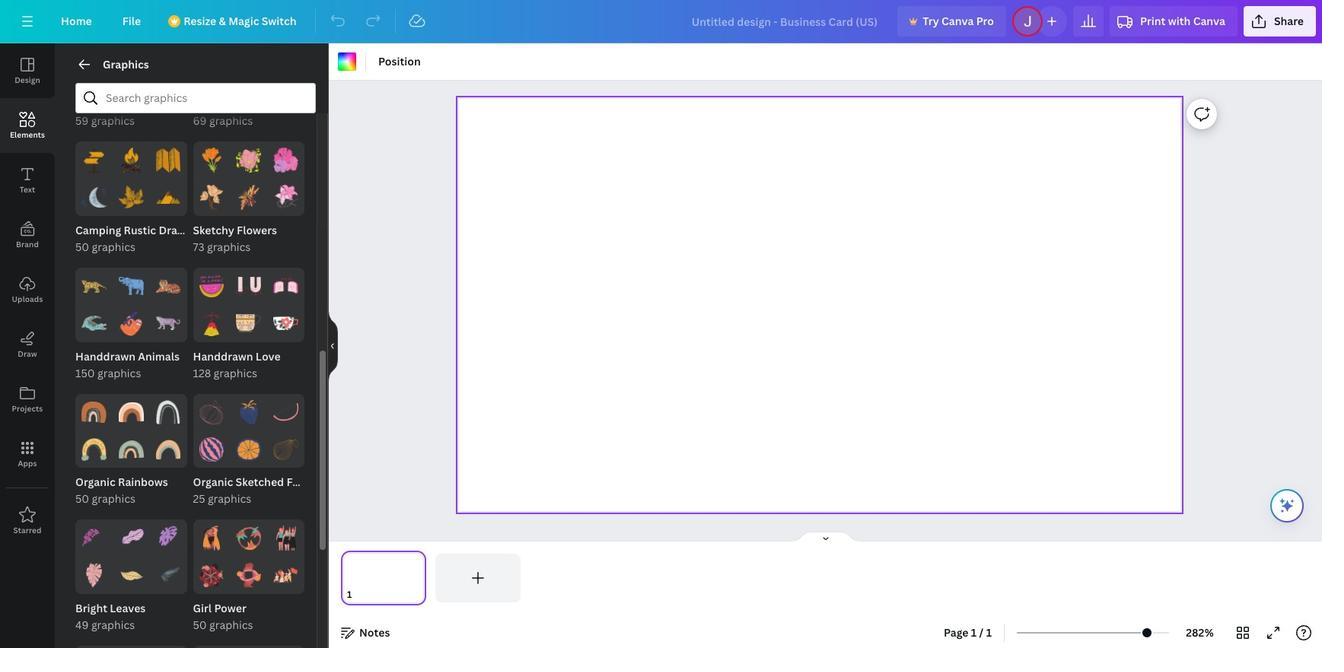 Task type: vqa. For each thing, say whether or not it's contained in the screenshot.
registered
no



Task type: describe. For each thing, give the bounding box(es) containing it.
girl power group hug image
[[199, 526, 224, 551]]

position
[[378, 54, 421, 69]]

organic rainbow with dots image
[[156, 437, 181, 462]]

resize & magic switch
[[184, 14, 297, 28]]

side panel tab list
[[0, 43, 55, 549]]

sketchy warm flower element image
[[236, 185, 261, 210]]

uploads
[[12, 294, 43, 304]]

organic rainbow with text image
[[81, 437, 106, 462]]

girl power group i'm in image
[[199, 563, 224, 588]]

leaves
[[110, 601, 146, 616]]

graphics inside 'bright leaves 49 graphics'
[[91, 618, 135, 632]]

projects
[[12, 403, 43, 414]]

elements button
[[0, 98, 55, 153]]

draw
[[18, 349, 37, 359]]

&
[[219, 14, 226, 28]]

apps
[[18, 458, 37, 469]]

pro
[[976, 14, 994, 28]]

sktrawberry blue image
[[236, 400, 261, 425]]

organic rainbows button
[[75, 474, 187, 491]]

girl power 50 graphics
[[193, 601, 253, 632]]

green palm leaf image
[[156, 563, 181, 588]]

girl power button
[[193, 600, 304, 617]]

with
[[1168, 14, 1191, 28]]

25
[[193, 492, 205, 506]]

150
[[75, 366, 95, 380]]

sunda clouded leopard illustration image
[[81, 274, 106, 299]]

canva assistant image
[[1278, 497, 1296, 515]]

hide image
[[328, 309, 338, 382]]

graphics inside girl power 50 graphics
[[209, 618, 253, 632]]

pencil graphic of orange mountains image
[[156, 185, 181, 210]]

letters witty valentines quotes image
[[236, 274, 261, 299]]

pink pastel palm leaf image
[[81, 526, 106, 551]]

print with canva
[[1140, 14, 1225, 28]]

starred
[[13, 525, 42, 536]]

graphics
[[103, 57, 149, 72]]

camping
[[75, 223, 121, 237]]

girl
[[193, 601, 212, 616]]

#ffffff image
[[338, 53, 356, 71]]

sketched
[[236, 475, 284, 490]]

funky jaguar image
[[156, 311, 181, 336]]

volcano and lava witty valentines quotes image
[[199, 311, 224, 336]]

handdrawn love 128 graphics
[[193, 349, 281, 380]]

organic rainbow image
[[119, 400, 144, 425]]

1 1 from the left
[[971, 626, 977, 640]]

pinapple slice image
[[273, 400, 298, 425]]

girl power group parade disability image
[[273, 563, 298, 588]]

rustic
[[124, 223, 156, 237]]

girl power group circle image
[[236, 526, 261, 551]]

borneo elephant illustration image
[[119, 274, 144, 299]]

notes button
[[335, 621, 396, 645]]

organic for 25
[[193, 475, 233, 490]]

49
[[75, 618, 89, 632]]

graphics right 69
[[209, 114, 253, 128]]

print with canva button
[[1110, 6, 1238, 37]]

love
[[256, 349, 281, 364]]

resize
[[184, 14, 216, 28]]

text
[[20, 184, 35, 195]]

sumatran tiger illustration image
[[156, 274, 181, 299]]

fruit
[[286, 475, 311, 490]]

pastel orange palm leaf image
[[81, 563, 106, 588]]

funky yacara caiman image
[[81, 311, 106, 336]]

73
[[193, 240, 204, 254]]

print
[[1140, 14, 1166, 28]]

brand
[[16, 239, 39, 250]]

resize & magic switch button
[[159, 6, 309, 37]]

orange image
[[199, 400, 224, 425]]

page 1 image
[[341, 554, 426, 603]]

text button
[[0, 153, 55, 208]]



Task type: locate. For each thing, give the bounding box(es) containing it.
starred button
[[0, 494, 55, 549]]

handdrawn inside handdrawn love 128 graphics
[[193, 349, 253, 364]]

128
[[193, 366, 211, 380]]

0 horizontal spatial 1
[[971, 626, 977, 640]]

page
[[944, 626, 969, 640]]

drawing
[[159, 223, 201, 237]]

0 horizontal spatial organic rainbow image
[[81, 400, 106, 425]]

1 horizontal spatial 1
[[986, 626, 992, 640]]

organic rainbow with pattern image
[[119, 437, 144, 462]]

organic inside organic rainbows 50 graphics
[[75, 475, 115, 490]]

50 down girl
[[193, 618, 207, 632]]

graphics right 59
[[91, 114, 135, 128]]

pencil graphic of a leaf image
[[119, 185, 144, 210]]

try canva pro
[[923, 14, 994, 28]]

graphics down handdrawn animals button
[[97, 366, 141, 380]]

pastel purple palm leaf image
[[156, 526, 181, 551]]

bright leaves 49 graphics
[[75, 601, 146, 632]]

graphics down power
[[209, 618, 253, 632]]

notes
[[359, 626, 390, 640]]

camping rustic drawing 50 graphics
[[75, 223, 201, 254]]

main menu bar
[[0, 0, 1322, 43]]

graphics down organic sketched fruit button
[[208, 492, 251, 506]]

try
[[923, 14, 939, 28]]

handdrawn for 128
[[193, 349, 253, 364]]

camping rustic drawing button
[[75, 222, 201, 239]]

organic sketched fruit button
[[193, 474, 311, 491]]

canva inside dropdown button
[[1193, 14, 1225, 28]]

1
[[971, 626, 977, 640], [986, 626, 992, 640]]

graphics inside camping rustic drawing 50 graphics
[[92, 240, 135, 254]]

sketchy veiny petal flower element image
[[273, 185, 298, 210]]

pastel pink palm leaf image
[[119, 526, 144, 551]]

share
[[1274, 14, 1304, 28]]

power
[[214, 601, 246, 616]]

2 organic from the left
[[193, 475, 233, 490]]

Page title text field
[[358, 588, 365, 603]]

2 vertical spatial 50
[[193, 618, 207, 632]]

sketchy gumamela flower element image
[[236, 148, 261, 173]]

rainbows
[[118, 475, 168, 490]]

organic sketched fruit 25 graphics
[[193, 475, 311, 506]]

handdrawn up 150
[[75, 349, 135, 364]]

sketchy
[[193, 223, 234, 237]]

watermelon image
[[199, 437, 224, 462]]

0 vertical spatial 50
[[75, 240, 89, 254]]

canva inside button
[[942, 14, 974, 28]]

funky sloth image
[[119, 311, 144, 336]]

50 up pink pastel palm leaf icon
[[75, 492, 89, 506]]

brand button
[[0, 208, 55, 263]]

handdrawn love button
[[193, 348, 304, 365]]

69 graphics
[[193, 114, 253, 128]]

50 for girl power 50 graphics
[[193, 618, 207, 632]]

sketchy flowers 73 graphics
[[193, 223, 277, 254]]

organic
[[75, 475, 115, 490], [193, 475, 233, 490]]

1 right /
[[986, 626, 992, 640]]

59
[[75, 114, 89, 128]]

69
[[193, 114, 207, 128]]

file button
[[110, 6, 153, 37]]

282% button
[[1175, 621, 1225, 645]]

projects button
[[0, 372, 55, 427]]

draw button
[[0, 317, 55, 372]]

sketchy violet malva flower element image
[[273, 148, 298, 173]]

1 handdrawn from the left
[[75, 349, 135, 364]]

1 horizontal spatial handdrawn
[[193, 349, 253, 364]]

1 vertical spatial 50
[[75, 492, 89, 506]]

floral teacup image
[[236, 311, 261, 336]]

graphics down organic rainbows button
[[92, 492, 135, 506]]

pencil graphic of a location map image
[[156, 148, 181, 173]]

design
[[15, 75, 40, 85]]

canva right 'with'
[[1193, 14, 1225, 28]]

1 horizontal spatial canva
[[1193, 14, 1225, 28]]

50 for organic rainbows 50 graphics
[[75, 492, 89, 506]]

1 left /
[[971, 626, 977, 640]]

yellow pear image
[[273, 437, 298, 462]]

50
[[75, 240, 89, 254], [75, 492, 89, 506], [193, 618, 207, 632]]

uploads button
[[0, 263, 55, 317]]

share button
[[1244, 6, 1316, 37]]

organic inside organic sketched fruit 25 graphics
[[193, 475, 233, 490]]

animals
[[138, 349, 180, 364]]

try canva pro button
[[897, 6, 1006, 37]]

design button
[[0, 43, 55, 98]]

vibrant sketchy floral element image
[[199, 148, 224, 173]]

pencil graphic of a wooden direction signages image
[[81, 148, 106, 173]]

graphics down sketchy
[[207, 240, 251, 254]]

flowers
[[237, 223, 277, 237]]

graphics down leaves
[[91, 618, 135, 632]]

home
[[61, 14, 92, 28]]

loaf witty valentines quotes image
[[273, 274, 298, 299]]

59 graphics
[[75, 114, 135, 128]]

50 inside camping rustic drawing 50 graphics
[[75, 240, 89, 254]]

organic rainbow image right organic rainbow icon
[[156, 400, 181, 425]]

file
[[122, 14, 141, 28]]

handdrawn up '128'
[[193, 349, 253, 364]]

hide pages image
[[789, 531, 862, 543]]

sketchy beige rose element image
[[199, 185, 224, 210]]

1 horizontal spatial organic rainbow image
[[156, 400, 181, 425]]

handdrawn for 150
[[75, 349, 135, 364]]

1 organic rainbow image from the left
[[81, 400, 106, 425]]

position button
[[372, 49, 427, 74]]

organic rainbow image left organic rainbow icon
[[81, 400, 106, 425]]

2 canva from the left
[[1193, 14, 1225, 28]]

organic rainbows 50 graphics
[[75, 475, 168, 506]]

graphics inside 'sketchy flowers 73 graphics'
[[207, 240, 251, 254]]

melon witty valentines quotes image
[[199, 274, 224, 299]]

floral teacup image
[[273, 311, 298, 336]]

0 horizontal spatial canva
[[942, 14, 974, 28]]

sketchy flowers button
[[193, 222, 304, 239]]

graphics down camping
[[92, 240, 135, 254]]

canva right try
[[942, 14, 974, 28]]

1 canva from the left
[[942, 14, 974, 28]]

2 1 from the left
[[986, 626, 992, 640]]

/
[[979, 626, 984, 640]]

elements
[[10, 129, 45, 140]]

handdrawn animals button
[[75, 348, 187, 365]]

girl power group foundation image
[[236, 563, 261, 588]]

blue and yellow orange image
[[236, 437, 261, 462]]

50 inside organic rainbows 50 graphics
[[75, 492, 89, 506]]

magic
[[228, 14, 259, 28]]

pencil graphic of a fire with woods image
[[119, 148, 144, 173]]

handdrawn animals 150 graphics
[[75, 349, 180, 380]]

Search graphics search field
[[106, 84, 285, 113]]

pastel yelow palm leaf image
[[119, 563, 144, 588]]

graphics down handdrawn love button
[[214, 366, 257, 380]]

apps button
[[0, 427, 55, 482]]

graphics inside organic rainbows 50 graphics
[[92, 492, 135, 506]]

canva
[[942, 14, 974, 28], [1193, 14, 1225, 28]]

Design title text field
[[679, 6, 891, 37]]

page 1 / 1
[[944, 626, 992, 640]]

282%
[[1186, 626, 1214, 640]]

organic up 25
[[193, 475, 233, 490]]

0 horizontal spatial handdrawn
[[75, 349, 135, 364]]

2 handdrawn from the left
[[193, 349, 253, 364]]

50 inside girl power 50 graphics
[[193, 618, 207, 632]]

organic down organic rainbow with text image on the bottom left of the page
[[75, 475, 115, 490]]

1 horizontal spatial organic
[[193, 475, 233, 490]]

0 horizontal spatial organic
[[75, 475, 115, 490]]

girl power group fist up image
[[273, 526, 298, 551]]

2 organic rainbow image from the left
[[156, 400, 181, 425]]

50 down camping
[[75, 240, 89, 254]]

home link
[[49, 6, 104, 37]]

organic rainbow image
[[81, 400, 106, 425], [156, 400, 181, 425]]

bright
[[75, 601, 107, 616]]

1 organic from the left
[[75, 475, 115, 490]]

handdrawn inside handdrawn animals 150 graphics
[[75, 349, 135, 364]]

organic for graphics
[[75, 475, 115, 490]]

handdrawn
[[75, 349, 135, 364], [193, 349, 253, 364]]

graphics inside handdrawn animals 150 graphics
[[97, 366, 141, 380]]

graphics inside handdrawn love 128 graphics
[[214, 366, 257, 380]]

bright leaves button
[[75, 600, 187, 617]]

graphics
[[91, 114, 135, 128], [209, 114, 253, 128], [92, 240, 135, 254], [207, 240, 251, 254], [97, 366, 141, 380], [214, 366, 257, 380], [92, 492, 135, 506], [208, 492, 251, 506], [91, 618, 135, 632], [209, 618, 253, 632]]

switch
[[262, 14, 297, 28]]

graphics inside organic sketched fruit 25 graphics
[[208, 492, 251, 506]]



